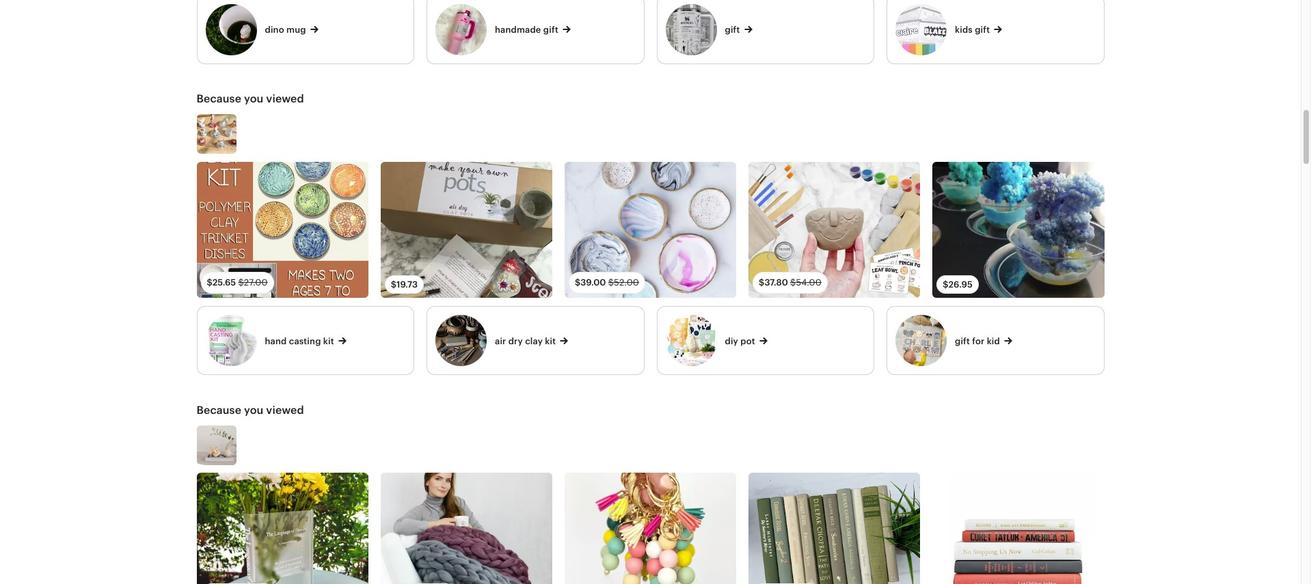 Task type: vqa. For each thing, say whether or not it's contained in the screenshot.
mug
yes



Task type: locate. For each thing, give the bounding box(es) containing it.
39.00
[[580, 278, 606, 288]]

1 you from the top
[[244, 92, 263, 105]]

0 vertical spatial you
[[244, 92, 263, 105]]

27.00
[[244, 278, 268, 288]]

2 you from the top
[[244, 404, 263, 417]]

pot
[[740, 336, 755, 346]]

handmade gift
[[495, 25, 558, 35]]

kids
[[955, 25, 973, 35]]

1 because from the top
[[197, 92, 241, 105]]

kit right casting
[[323, 336, 334, 346]]

1 viewed from the top
[[266, 92, 304, 105]]

2 because from the top
[[197, 404, 241, 417]]

25.65
[[212, 278, 236, 288]]

1 because you viewed from the top
[[197, 92, 304, 105]]

you
[[244, 92, 263, 105], [244, 404, 263, 417]]

because up diy pinch pot animals air dry clay kit / ages 5+ / kinder crafts / party craft / fall craft / birthday gift / holiday gift / farm animals image on the top of page
[[197, 92, 241, 105]]

for
[[972, 336, 985, 346]]

chunky knit blanket, knit blanket, giant throw, arm knitting, chunky yarn, merino wool, thick yarn, home decor, boho, mother's day gift image
[[381, 473, 552, 584]]

0 vertical spatial because you viewed
[[197, 92, 304, 105]]

kit
[[323, 336, 334, 346], [545, 336, 556, 346]]

viewed for the modern farmhouse inspired wood chain 3 link decor for living room, coffee table decor, bookshelf decor, housewarming gift, mothers day gift image
[[266, 404, 304, 417]]

because you viewed for the modern farmhouse inspired wood chain 3 link decor for living room, coffee table decor, bookshelf decor, housewarming gift, mothers day gift image
[[197, 404, 304, 417]]

1 kit from the left
[[323, 336, 334, 346]]

because
[[197, 92, 241, 105], [197, 404, 241, 417]]

$ 25.65 $ 27.00
[[207, 278, 268, 288]]

0 vertical spatial viewed
[[266, 92, 304, 105]]

$ 39.00 $ 52.00
[[575, 278, 639, 288]]

viewed for diy pinch pot animals air dry clay kit / ages 5+ / kinder crafts / party craft / fall craft / birthday gift / holiday gift / farm animals image on the top of page
[[266, 92, 304, 105]]

2 kit from the left
[[545, 336, 556, 346]]

2x crystal growing kits! fun, easy and educational! amazing and beautiful! watch them grow and change! great gift! home school project! zen! image
[[933, 162, 1104, 298]]

1 vertical spatial because
[[197, 404, 241, 417]]

1 vertical spatial you
[[244, 404, 263, 417]]

kids gift
[[955, 25, 990, 35]]

because up the modern farmhouse inspired wood chain 3 link decor for living room, coffee table decor, bookshelf decor, housewarming gift, mothers day gift image
[[197, 404, 241, 417]]

1 vertical spatial viewed
[[266, 404, 304, 417]]

kit right clay
[[545, 336, 556, 346]]

0 horizontal spatial kit
[[323, 336, 334, 346]]

1 horizontal spatial kit
[[545, 336, 556, 346]]

hand casting kit
[[265, 336, 334, 346]]

modern farmhouse inspired wood chain 3 link decor for living room, coffee table decor, bookshelf decor, housewarming gift, mothers day gift image
[[197, 426, 236, 465]]

gift for kid
[[955, 336, 1000, 346]]

you for diy pinch pot animals air dry clay kit / ages 5+ / kinder crafts / party craft / fall craft / birthday gift / holiday gift / farm animals image on the top of page
[[244, 92, 263, 105]]

52.00
[[614, 278, 639, 288]]

mug
[[286, 25, 306, 35]]

viewed
[[266, 92, 304, 105], [266, 404, 304, 417]]

because you viewed for diy pinch pot animals air dry clay kit / ages 5+ / kinder crafts / party craft / fall craft / birthday gift / holiday gift / farm animals image on the top of page
[[197, 92, 304, 105]]

because you viewed up the modern farmhouse inspired wood chain 3 link decor for living room, coffee table decor, bookshelf decor, housewarming gift, mothers day gift image
[[197, 404, 304, 417]]

because you viewed up diy pinch pot animals air dry clay kit / ages 5+ / kinder crafts / party craft / fall craft / birthday gift / holiday gift / farm animals image on the top of page
[[197, 92, 304, 105]]

2 because you viewed from the top
[[197, 404, 304, 417]]

because you viewed
[[197, 92, 304, 105], [197, 404, 304, 417]]

54.00
[[796, 278, 822, 288]]

$
[[207, 278, 212, 288], [238, 278, 244, 288], [575, 278, 580, 288], [608, 278, 614, 288], [759, 278, 764, 288], [790, 278, 796, 288], [391, 280, 396, 290], [943, 280, 948, 290]]

0 vertical spatial because
[[197, 92, 241, 105]]

gift
[[543, 25, 558, 35], [725, 25, 740, 35], [975, 25, 990, 35], [955, 336, 970, 346]]

dry
[[508, 336, 523, 346]]

orange, white, and black books - decorative books - coffee table books - staging books - coffee table decor - orange decor - bookshelf decor image
[[933, 473, 1104, 584]]

1 vertical spatial because you viewed
[[197, 404, 304, 417]]

2 viewed from the top
[[266, 404, 304, 417]]



Task type: describe. For each thing, give the bounding box(es) containing it.
diy pinch pot animals air dry clay kit / ages 5+ / kinder crafts / party craft / fall craft / birthday gift / holiday gift / farm animals image
[[197, 114, 236, 154]]

dino mug
[[265, 25, 306, 35]]

earth tone decor books, neutral decor books, cream and sage decorative book stack, neutral books for decorating, green decor books image
[[749, 473, 920, 584]]

personalized housewarming gift | real estate closing gift | new homeowner gift | new apartment gift | happy new home keychain image
[[565, 473, 736, 584]]

air dry clay kit
[[495, 336, 556, 346]]

handmade
[[495, 25, 541, 35]]

make your own clay pots 1kg white air dry clay | present gift date night couples kids | full set tools paint instructions pottery home decor image
[[381, 162, 552, 298]]

dino
[[265, 25, 284, 35]]

because for diy pinch pot animals air dry clay kit / ages 5+ / kinder crafts / party craft / fall craft / birthday gift / holiday gift / farm animals image on the top of page
[[197, 92, 241, 105]]

kid
[[987, 336, 1000, 346]]

$ 26.95
[[943, 280, 973, 290]]

clay
[[525, 336, 543, 346]]

clay at home pottery kit for 2 - make your own air dry clay projects at home image
[[749, 162, 920, 298]]

37.80
[[764, 278, 788, 288]]

$ 37.80 $ 54.00
[[759, 278, 822, 288]]

marbling clay kit image
[[565, 162, 736, 298]]

acrylic book vase for flowers bookshelf decor modern home decor for book and flower lovers gifts for events, birthdays, and housewarmings image
[[197, 473, 368, 584]]

diy pot
[[725, 336, 755, 346]]

casting
[[289, 336, 321, 346]]

diy
[[725, 336, 738, 346]]

19.73
[[396, 280, 418, 290]]

air
[[495, 336, 506, 346]]

26.95
[[948, 280, 973, 290]]

you for the modern farmhouse inspired wood chain 3 link decor for living room, coffee table decor, bookshelf decor, housewarming gift, mothers day gift image
[[244, 404, 263, 417]]

because for the modern farmhouse inspired wood chain 3 link decor for living room, coffee table decor, bookshelf decor, housewarming gift, mothers day gift image
[[197, 404, 241, 417]]

diy craft kit | makes two clay trinket dishes | age 7-100 | easy beginner level | clay kit gift | polymer clay | pastel chalk | party crafts image
[[197, 162, 368, 298]]

$ 19.73
[[391, 280, 418, 290]]

hand
[[265, 336, 287, 346]]



